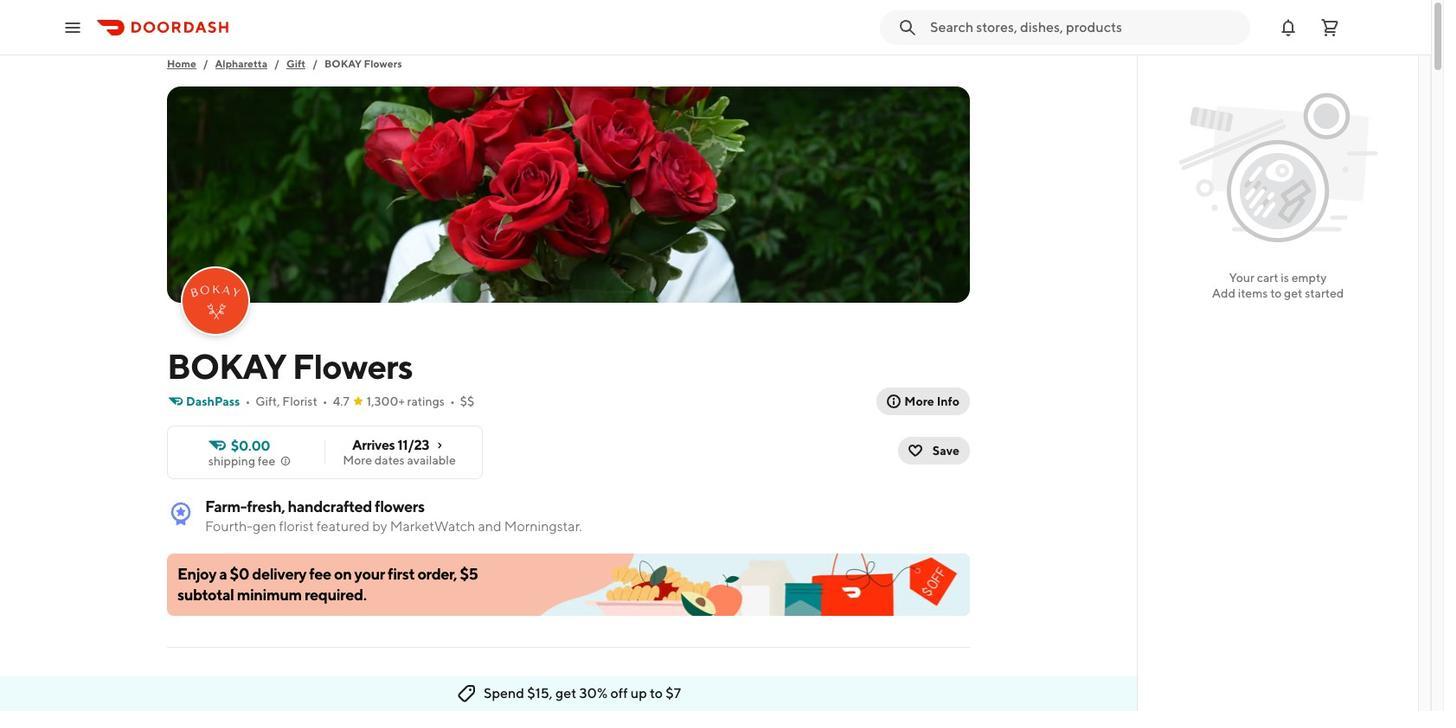 Task type: describe. For each thing, give the bounding box(es) containing it.
more info button
[[877, 388, 970, 415]]

to for up
[[650, 685, 663, 702]]

dates
[[375, 454, 405, 467]]

2 • from the left
[[323, 395, 328, 409]]

11/23
[[397, 437, 429, 454]]

gift
[[286, 57, 306, 70]]

fresh,
[[247, 498, 285, 516]]

and
[[478, 518, 502, 535]]

started
[[1305, 286, 1344, 300]]

more dates available image
[[433, 439, 447, 453]]

1,300+ ratings •
[[367, 395, 455, 409]]

available
[[407, 454, 456, 467]]

$5
[[460, 565, 478, 583]]

spend $15, get 30% off up to $7
[[484, 685, 681, 702]]

info
[[937, 395, 960, 409]]

4.7
[[333, 395, 349, 409]]

notification bell image
[[1278, 17, 1299, 38]]

0 items, open order cart image
[[1320, 17, 1341, 38]]

handcrafted
[[288, 498, 372, 516]]

arrives
[[352, 437, 395, 454]]

items
[[1238, 286, 1268, 300]]

subtotal
[[177, 586, 234, 604]]

open menu image
[[62, 17, 83, 38]]

dashpass
[[186, 395, 240, 409]]

more info
[[905, 395, 960, 409]]

featured
[[317, 518, 370, 535]]

up
[[631, 685, 647, 702]]

enjoy
[[177, 565, 216, 583]]

add
[[1212, 286, 1236, 300]]

save
[[933, 444, 960, 458]]

dashpass •
[[186, 395, 250, 409]]

0 horizontal spatial get
[[556, 685, 577, 702]]

$0
[[230, 565, 249, 583]]

home
[[167, 57, 196, 70]]

florist
[[282, 395, 317, 409]]

alpharetta
[[215, 57, 268, 70]]

by
[[372, 518, 387, 535]]

flowers
[[375, 498, 425, 516]]

to for items
[[1271, 286, 1282, 300]]

2 / from the left
[[274, 57, 279, 70]]

more dates available
[[343, 454, 456, 467]]

0 horizontal spatial fee
[[258, 454, 276, 468]]

fee inside enjoy a $0 delivery fee on your first order, $5 subtotal minimum required.
[[309, 565, 331, 583]]

marketwatch
[[390, 518, 476, 535]]

3 • from the left
[[450, 395, 455, 409]]

$0.00
[[231, 438, 270, 454]]

minimum
[[237, 586, 302, 604]]

ratings
[[407, 395, 445, 409]]



Task type: locate. For each thing, give the bounding box(es) containing it.
0 horizontal spatial bokay
[[167, 346, 286, 387]]

0 vertical spatial get
[[1284, 286, 1303, 300]]

gift, florist
[[256, 395, 317, 409]]

1 vertical spatial fee
[[309, 565, 331, 583]]

fee
[[258, 454, 276, 468], [309, 565, 331, 583]]

1 vertical spatial flowers
[[292, 346, 413, 387]]

bokay right gift
[[325, 57, 362, 70]]

more for more dates available
[[343, 454, 372, 467]]

$$
[[460, 395, 475, 409]]

0 vertical spatial flowers
[[364, 57, 402, 70]]

on
[[334, 565, 352, 583]]

1 horizontal spatial get
[[1284, 286, 1303, 300]]

arrives 11/23
[[352, 437, 429, 454]]

1 vertical spatial to
[[650, 685, 663, 702]]

get
[[1284, 286, 1303, 300], [556, 685, 577, 702]]

fourth-
[[205, 518, 253, 535]]

a
[[219, 565, 227, 583]]

• left $$
[[450, 395, 455, 409]]

florist
[[279, 518, 314, 535]]

bokay flowers image
[[167, 87, 970, 303], [183, 268, 248, 334]]

3 / from the left
[[313, 57, 318, 70]]

to down cart
[[1271, 286, 1282, 300]]

1 / from the left
[[203, 57, 208, 70]]

$7
[[666, 685, 681, 702]]

bokay
[[325, 57, 362, 70], [167, 346, 286, 387]]

get down is
[[1284, 286, 1303, 300]]

more left the dates
[[343, 454, 372, 467]]

to inside your cart is empty add items to get started
[[1271, 286, 1282, 300]]

shipping
[[208, 454, 255, 468]]

$15,
[[527, 685, 553, 702]]

to
[[1271, 286, 1282, 300], [650, 685, 663, 702]]

30%
[[579, 685, 608, 702]]

2 horizontal spatial /
[[313, 57, 318, 70]]

fee right shipping
[[258, 454, 276, 468]]

1 vertical spatial bokay
[[167, 346, 286, 387]]

1,300+
[[367, 395, 405, 409]]

0 vertical spatial to
[[1271, 286, 1282, 300]]

save button
[[898, 437, 970, 465]]

gift link
[[286, 55, 306, 73]]

empty
[[1292, 271, 1327, 285]]

more for more info
[[905, 395, 935, 409]]

Store search: begin typing to search for stores available on DoorDash text field
[[930, 18, 1240, 37]]

1 horizontal spatial •
[[323, 395, 328, 409]]

1 horizontal spatial more
[[905, 395, 935, 409]]

your
[[1229, 271, 1255, 285]]

your cart is empty add items to get started
[[1212, 271, 1344, 300]]

shipping fee
[[208, 454, 276, 468]]

•
[[245, 395, 250, 409], [323, 395, 328, 409], [450, 395, 455, 409]]

fee left on
[[309, 565, 331, 583]]

/ right gift
[[313, 57, 318, 70]]

home link
[[167, 55, 196, 73]]

get right '$15,' at the left bottom of the page
[[556, 685, 577, 702]]

0 vertical spatial bokay
[[325, 57, 362, 70]]

flowers
[[364, 57, 402, 70], [292, 346, 413, 387]]

1 • from the left
[[245, 395, 250, 409]]

1 horizontal spatial fee
[[309, 565, 331, 583]]

1 horizontal spatial /
[[274, 57, 279, 70]]

• left "4.7" on the bottom left of page
[[323, 395, 328, 409]]

enjoy a $0 delivery fee on your first order, $5 subtotal minimum required.
[[177, 565, 478, 604]]

/
[[203, 57, 208, 70], [274, 57, 279, 70], [313, 57, 318, 70]]

cart
[[1257, 271, 1279, 285]]

morningstar.
[[504, 518, 582, 535]]

required.
[[305, 586, 367, 604]]

is
[[1281, 271, 1290, 285]]

bokay flowers
[[167, 346, 413, 387]]

order,
[[418, 565, 457, 583]]

1 horizontal spatial to
[[1271, 286, 1282, 300]]

0 vertical spatial fee
[[258, 454, 276, 468]]

1 horizontal spatial bokay
[[325, 57, 362, 70]]

gift,
[[256, 395, 280, 409]]

2 horizontal spatial •
[[450, 395, 455, 409]]

0 horizontal spatial more
[[343, 454, 372, 467]]

1 vertical spatial more
[[343, 454, 372, 467]]

gen
[[253, 518, 277, 535]]

spend
[[484, 685, 524, 702]]

1 vertical spatial get
[[556, 685, 577, 702]]

off
[[611, 685, 628, 702]]

delivery
[[252, 565, 307, 583]]

home / alpharetta / gift / bokay flowers
[[167, 57, 402, 70]]

/ left gift
[[274, 57, 279, 70]]

more left info
[[905, 395, 935, 409]]

more
[[905, 395, 935, 409], [343, 454, 372, 467]]

0 horizontal spatial /
[[203, 57, 208, 70]]

farm-
[[205, 498, 247, 516]]

farm-fresh, handcrafted flowers fourth-gen florist featured by marketwatch and morningstar.
[[205, 498, 582, 535]]

get inside your cart is empty add items to get started
[[1284, 286, 1303, 300]]

to left $7
[[650, 685, 663, 702]]

• left gift,
[[245, 395, 250, 409]]

more inside more info button
[[905, 395, 935, 409]]

/ right home
[[203, 57, 208, 70]]

alpharetta link
[[215, 55, 268, 73]]

first
[[388, 565, 415, 583]]

bokay up dashpass • on the bottom left of the page
[[167, 346, 286, 387]]

your
[[354, 565, 385, 583]]

0 horizontal spatial •
[[245, 395, 250, 409]]

0 horizontal spatial to
[[650, 685, 663, 702]]

0 vertical spatial more
[[905, 395, 935, 409]]



Task type: vqa. For each thing, say whether or not it's contained in the screenshot.
the left BOKAY
yes



